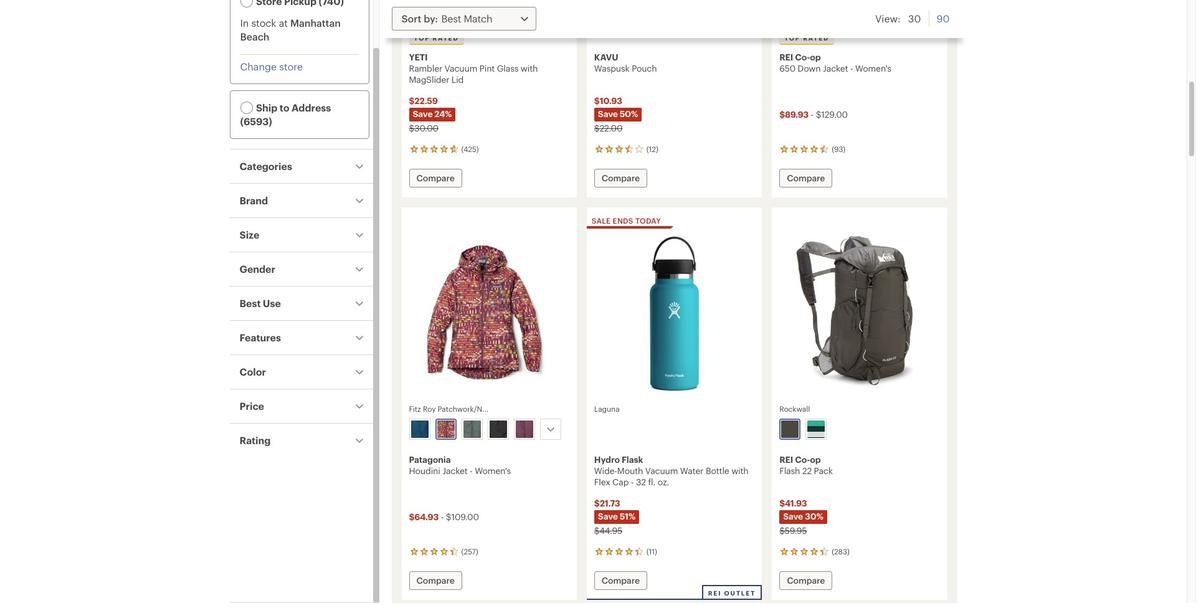 Task type: vqa. For each thing, say whether or not it's contained in the screenshot.
2nd the Rated from left
yes



Task type: describe. For each thing, give the bounding box(es) containing it.
co- for 22
[[795, 454, 810, 465]]

gender button
[[230, 252, 373, 286]]

glass
[[497, 63, 518, 74]]

top rated for yeti
[[414, 34, 459, 42]]

address
[[292, 102, 331, 113]]

save for save 50%
[[598, 108, 618, 119]]

jacket inside patagonia houdini jacket - women's
[[442, 465, 468, 476]]

rating
[[240, 434, 271, 446]]

compare button down (425)
[[409, 169, 462, 188]]

(93)
[[832, 145, 845, 153]]

store
[[279, 60, 303, 72]]

$21.73 save 51% $44.95
[[594, 498, 636, 536]]

yeti
[[409, 52, 428, 62]]

compare button down (257)
[[409, 571, 462, 590]]

nouveau green image
[[463, 420, 481, 438]]

water
[[680, 465, 704, 476]]

compare for compare button underneath (283)
[[787, 575, 825, 586]]

rockwall
[[779, 404, 810, 413]]

roy
[[423, 404, 436, 413]]

$22.59
[[409, 95, 438, 106]]

fitz roy patchwork/night plum image
[[437, 420, 454, 438]]

jacket inside rei co-op 650 down jacket - women's
[[823, 63, 848, 74]]

size
[[240, 229, 259, 240]]

$41.93
[[779, 498, 807, 508]]

top for rei
[[784, 34, 801, 42]]

in
[[240, 17, 249, 29]]

fitz roy patchwork/n...
[[409, 404, 488, 413]]

$22.59 save 24% $30.00
[[409, 95, 452, 133]]

flash
[[779, 465, 800, 476]]

24%
[[434, 108, 452, 119]]

$22.00
[[594, 123, 623, 133]]

saragasso sea image
[[860, 3, 877, 21]]

flask
[[622, 454, 643, 465]]

black image
[[489, 420, 507, 438]]

(12)
[[647, 145, 658, 153]]

use
[[263, 297, 281, 309]]

color
[[240, 366, 266, 378]]

$10.93
[[594, 95, 622, 106]]

group up rei co-op 650 down jacket - women's
[[777, 0, 941, 25]]

compare for compare button under (425)
[[416, 173, 455, 183]]

at
[[279, 17, 288, 29]]

gender
[[240, 263, 275, 275]]

categories
[[240, 160, 292, 172]]

rated for rei co-op
[[803, 34, 829, 42]]

30
[[908, 12, 921, 24]]

yeti rambler vacuum pint glass with magslider lid
[[409, 52, 538, 85]]

lid
[[452, 74, 464, 85]]

compare button down (93)
[[779, 169, 832, 188]]

90 link
[[937, 11, 950, 27]]

$59.95
[[779, 525, 807, 536]]

categories button
[[230, 150, 373, 183]]

hydro flask wide-mouth vacuum water bottle with flex cap - 32 fl. oz.
[[594, 454, 749, 487]]

22
[[802, 465, 812, 476]]

- right $89.93
[[811, 109, 814, 120]]

$41.93 save 30% $59.95
[[779, 498, 823, 536]]

with inside hydro flask wide-mouth vacuum water bottle with flex cap - 32 fl. oz.
[[731, 465, 749, 476]]

co- for down
[[795, 52, 810, 62]]

op for 22
[[810, 454, 821, 465]]

brand button
[[230, 184, 373, 217]]

brand
[[240, 194, 268, 206]]

beach
[[240, 31, 269, 42]]

rei for rei co-op 650 down jacket - women's
[[779, 52, 793, 62]]

compare button down (283)
[[779, 571, 832, 590]]

$109.00
[[446, 511, 479, 522]]

vacuum inside yeti rambler vacuum pint glass with magslider lid
[[445, 63, 477, 74]]

compare for compare button over ends
[[602, 173, 640, 183]]

sale ends today
[[592, 216, 661, 225]]

rei inside compare rei outlet
[[708, 589, 722, 597]]

90
[[937, 12, 950, 24]]

50%
[[620, 108, 638, 119]]

mouth
[[617, 465, 643, 476]]

pint
[[480, 63, 495, 74]]

1 horizontal spatial expand color swatches image
[[913, 4, 928, 19]]

patagonia houdini jacket - women's 0 image
[[409, 231, 569, 396]]

patchwork/n...
[[438, 404, 488, 413]]

rei co-op flash 22 pack
[[779, 454, 833, 476]]

ship to address (6593)
[[240, 102, 331, 127]]

outlet
[[724, 589, 756, 597]]

compare rei outlet
[[602, 575, 756, 597]]

bottle
[[706, 465, 729, 476]]

color button
[[230, 355, 373, 389]]

- inside hydro flask wide-mouth vacuum water bottle with flex cap - 32 fl. oz.
[[631, 477, 634, 487]]



Task type: locate. For each thing, give the bounding box(es) containing it.
rei inside rei co-op 650 down jacket - women's
[[779, 52, 793, 62]]

- left 32
[[631, 477, 634, 487]]

top rated
[[414, 34, 459, 42], [784, 34, 829, 42]]

1 vertical spatial op
[[810, 454, 821, 465]]

ends
[[613, 216, 633, 225]]

- down nouveau green icon
[[470, 465, 473, 476]]

save inside $21.73 save 51% $44.95
[[598, 511, 618, 521]]

co- inside rei co-op flash 22 pack
[[795, 454, 810, 465]]

$64.93
[[409, 511, 439, 522]]

manhattan beach
[[240, 17, 341, 42]]

op inside rei co-op flash 22 pack
[[810, 454, 821, 465]]

compare for compare button underneath (257)
[[416, 575, 455, 586]]

to
[[280, 102, 289, 113]]

0 vertical spatial op
[[810, 52, 821, 62]]

vacuum up lid at the top
[[445, 63, 477, 74]]

$64.93 - $109.00
[[409, 511, 479, 522]]

washed orange/copper clay image
[[886, 3, 903, 21]]

1 horizontal spatial rated
[[803, 34, 829, 42]]

save
[[413, 108, 433, 119], [598, 108, 618, 119], [598, 511, 618, 521], [783, 511, 803, 521]]

group down patchwork/n... on the bottom left
[[406, 416, 571, 442]]

features
[[240, 331, 281, 343]]

jacket
[[823, 63, 848, 74], [442, 465, 468, 476]]

co- inside rei co-op 650 down jacket - women's
[[795, 52, 810, 62]]

rated for yeti
[[433, 34, 459, 42]]

compare button
[[409, 169, 462, 188], [594, 169, 647, 188], [779, 169, 832, 188], [409, 571, 462, 590], [594, 571, 647, 590], [779, 571, 832, 590]]

$30.00
[[409, 123, 439, 133]]

save down $10.93
[[598, 108, 618, 119]]

$21.73
[[594, 498, 620, 508]]

best use button
[[230, 287, 373, 320]]

price
[[240, 400, 264, 412]]

night plum image
[[515, 420, 533, 438]]

size button
[[230, 218, 373, 252]]

rei co-op 650 down jacket - women's
[[779, 52, 891, 74]]

top up 650
[[784, 34, 801, 42]]

rei co-op flash 22 pack 0 image
[[779, 231, 940, 396]]

wide-
[[594, 465, 617, 476]]

op for down
[[810, 52, 821, 62]]

compare inside compare rei outlet
[[602, 575, 640, 586]]

rei up the 'flash'
[[779, 454, 793, 465]]

rei
[[779, 52, 793, 62], [779, 454, 793, 465], [708, 589, 722, 597]]

jacket down patagonia
[[442, 465, 468, 476]]

women's down view:
[[855, 63, 891, 74]]

0 vertical spatial expand color swatches image
[[913, 4, 928, 19]]

manhattan
[[290, 17, 341, 29]]

view:
[[875, 12, 901, 24]]

best use
[[240, 297, 281, 309]]

group for rockwall
[[777, 416, 941, 442]]

$44.95
[[594, 525, 622, 536]]

compare
[[416, 173, 455, 183], [602, 173, 640, 183], [787, 173, 825, 183], [416, 575, 455, 586], [602, 575, 640, 586], [787, 575, 825, 586]]

group for fitz roy patchwork/n...
[[406, 416, 571, 442]]

rei inside rei co-op flash 22 pack
[[779, 454, 793, 465]]

sale
[[592, 216, 611, 225]]

0 vertical spatial vacuum
[[445, 63, 477, 74]]

rei up 650
[[779, 52, 793, 62]]

save inside $41.93 save 30% $59.95
[[783, 511, 803, 521]]

with
[[521, 63, 538, 74], [731, 465, 749, 476]]

1 op from the top
[[810, 52, 821, 62]]

compare button down (11)
[[594, 571, 647, 590]]

2 rated from the left
[[803, 34, 829, 42]]

change store button
[[240, 60, 303, 74]]

stock
[[251, 17, 276, 29]]

0 vertical spatial co-
[[795, 52, 810, 62]]

0 horizontal spatial jacket
[[442, 465, 468, 476]]

- inside patagonia houdini jacket - women's
[[470, 465, 473, 476]]

expand color swatches image right night plum image
[[543, 422, 558, 437]]

save down $21.73
[[598, 511, 618, 521]]

1 horizontal spatial top rated
[[784, 34, 829, 42]]

change
[[240, 60, 277, 72]]

(11)
[[647, 547, 657, 556]]

1 vertical spatial co-
[[795, 454, 810, 465]]

vacuum inside hydro flask wide-mouth vacuum water bottle with flex cap - 32 fl. oz.
[[645, 465, 678, 476]]

1 vertical spatial rei
[[779, 454, 793, 465]]

women's inside patagonia houdini jacket - women's
[[475, 465, 511, 476]]

teal lagoon image
[[807, 420, 825, 438]]

top rated up down
[[784, 34, 829, 42]]

$89.93
[[779, 109, 809, 120]]

0 horizontal spatial vacuum
[[445, 63, 477, 74]]

op up pack
[[810, 454, 821, 465]]

save down $41.93
[[783, 511, 803, 521]]

0 vertical spatial rei
[[779, 52, 793, 62]]

group up pack
[[777, 416, 941, 442]]

1 horizontal spatial women's
[[855, 63, 891, 74]]

51%
[[620, 511, 636, 521]]

vacuum
[[445, 63, 477, 74], [645, 465, 678, 476]]

650
[[779, 63, 796, 74]]

op inside rei co-op 650 down jacket - women's
[[810, 52, 821, 62]]

2 top from the left
[[784, 34, 801, 42]]

patagonia
[[409, 454, 451, 465]]

-
[[850, 63, 853, 74], [811, 109, 814, 120], [470, 465, 473, 476], [631, 477, 634, 487], [441, 511, 444, 522]]

1 vertical spatial jacket
[[442, 465, 468, 476]]

1 vertical spatial expand color swatches image
[[543, 422, 558, 437]]

1 horizontal spatial top
[[784, 34, 801, 42]]

co-
[[795, 52, 810, 62], [795, 454, 810, 465]]

expand color swatches image
[[913, 4, 928, 19], [543, 422, 558, 437]]

rei for rei co-op flash 22 pack
[[779, 454, 793, 465]]

hydro
[[594, 454, 620, 465]]

women's down black image
[[475, 465, 511, 476]]

features button
[[230, 321, 373, 354]]

0 horizontal spatial expand color swatches image
[[543, 422, 558, 437]]

1 co- from the top
[[795, 52, 810, 62]]

fitz
[[409, 404, 421, 413]]

rated up down
[[803, 34, 829, 42]]

pack
[[814, 465, 833, 476]]

save for save 30%
[[783, 511, 803, 521]]

women's inside rei co-op 650 down jacket - women's
[[855, 63, 891, 74]]

kavu waspusk pouch
[[594, 52, 657, 74]]

2 vertical spatial rei
[[708, 589, 722, 597]]

(6593)
[[240, 115, 272, 127]]

expand color swatches image left the 90
[[913, 4, 928, 19]]

1 vertical spatial women's
[[475, 465, 511, 476]]

top rated up yeti
[[414, 34, 459, 42]]

- right $64.93
[[441, 511, 444, 522]]

0 vertical spatial jacket
[[823, 63, 848, 74]]

co- up 22
[[795, 454, 810, 465]]

save inside $10.93 save 50% $22.00
[[598, 108, 618, 119]]

waspusk
[[594, 63, 630, 74]]

rei left outlet
[[708, 589, 722, 597]]

0 horizontal spatial women's
[[475, 465, 511, 476]]

group
[[777, 0, 941, 25], [406, 416, 571, 442], [777, 416, 941, 442]]

save for save 24%
[[413, 108, 433, 119]]

op
[[810, 52, 821, 62], [810, 454, 821, 465]]

1 horizontal spatial vacuum
[[645, 465, 678, 476]]

women's
[[855, 63, 891, 74], [475, 465, 511, 476]]

(425)
[[461, 145, 479, 153]]

(257)
[[461, 547, 478, 556]]

hydro flask wide-mouth vacuum water bottle with flex cap - 32 fl. oz. 0 image
[[594, 231, 754, 396]]

lagom blue image
[[411, 420, 428, 438]]

change store
[[240, 60, 303, 72]]

houdini
[[409, 465, 440, 476]]

patagonia houdini jacket - women's
[[409, 454, 511, 476]]

cap
[[612, 477, 629, 487]]

30%
[[805, 511, 823, 521]]

2 top rated from the left
[[784, 34, 829, 42]]

1 vertical spatial vacuum
[[645, 465, 678, 476]]

0 horizontal spatial with
[[521, 63, 538, 74]]

0 horizontal spatial top
[[414, 34, 430, 42]]

save inside $22.59 save 24% $30.00
[[413, 108, 433, 119]]

price button
[[230, 389, 373, 423]]

$129.00
[[816, 109, 848, 120]]

compare for compare button under (93)
[[787, 173, 825, 183]]

1 horizontal spatial with
[[731, 465, 749, 476]]

top rated for rei
[[784, 34, 829, 42]]

pouch
[[632, 63, 657, 74]]

in stock at
[[240, 17, 290, 29]]

with inside yeti rambler vacuum pint glass with magslider lid
[[521, 63, 538, 74]]

$89.93 - $129.00
[[779, 109, 848, 120]]

ship to address (6593) button
[[233, 93, 366, 136]]

1 rated from the left
[[433, 34, 459, 42]]

2 op from the top
[[810, 454, 821, 465]]

best
[[240, 297, 261, 309]]

- right down
[[850, 63, 853, 74]]

op up down
[[810, 52, 821, 62]]

rating button
[[230, 424, 373, 457]]

magslider
[[409, 74, 449, 85]]

oz.
[[658, 477, 669, 487]]

fl.
[[648, 477, 656, 487]]

$10.93 save 50% $22.00
[[594, 95, 638, 133]]

laguna
[[594, 404, 620, 413]]

2 co- from the top
[[795, 454, 810, 465]]

today
[[635, 216, 661, 225]]

down
[[798, 63, 821, 74]]

rated up rambler on the left
[[433, 34, 459, 42]]

top up yeti
[[414, 34, 430, 42]]

vacuum up oz.
[[645, 465, 678, 476]]

rockwall image
[[781, 420, 799, 438]]

0 horizontal spatial rated
[[433, 34, 459, 42]]

1 top rated from the left
[[414, 34, 459, 42]]

(283)
[[832, 547, 849, 556]]

save for save 51%
[[598, 511, 618, 521]]

1 horizontal spatial jacket
[[823, 63, 848, 74]]

0 horizontal spatial top rated
[[414, 34, 459, 42]]

with right bottle
[[731, 465, 749, 476]]

1 vertical spatial with
[[731, 465, 749, 476]]

jacket right down
[[823, 63, 848, 74]]

save down $22.59
[[413, 108, 433, 119]]

compare button up ends
[[594, 169, 647, 188]]

- inside rei co-op 650 down jacket - women's
[[850, 63, 853, 74]]

ship
[[256, 102, 277, 113]]

0 vertical spatial with
[[521, 63, 538, 74]]

top for yeti
[[414, 34, 430, 42]]

1 top from the left
[[414, 34, 430, 42]]

0 vertical spatial women's
[[855, 63, 891, 74]]

with right glass
[[521, 63, 538, 74]]

co- up down
[[795, 52, 810, 62]]

kavu
[[594, 52, 618, 62]]



